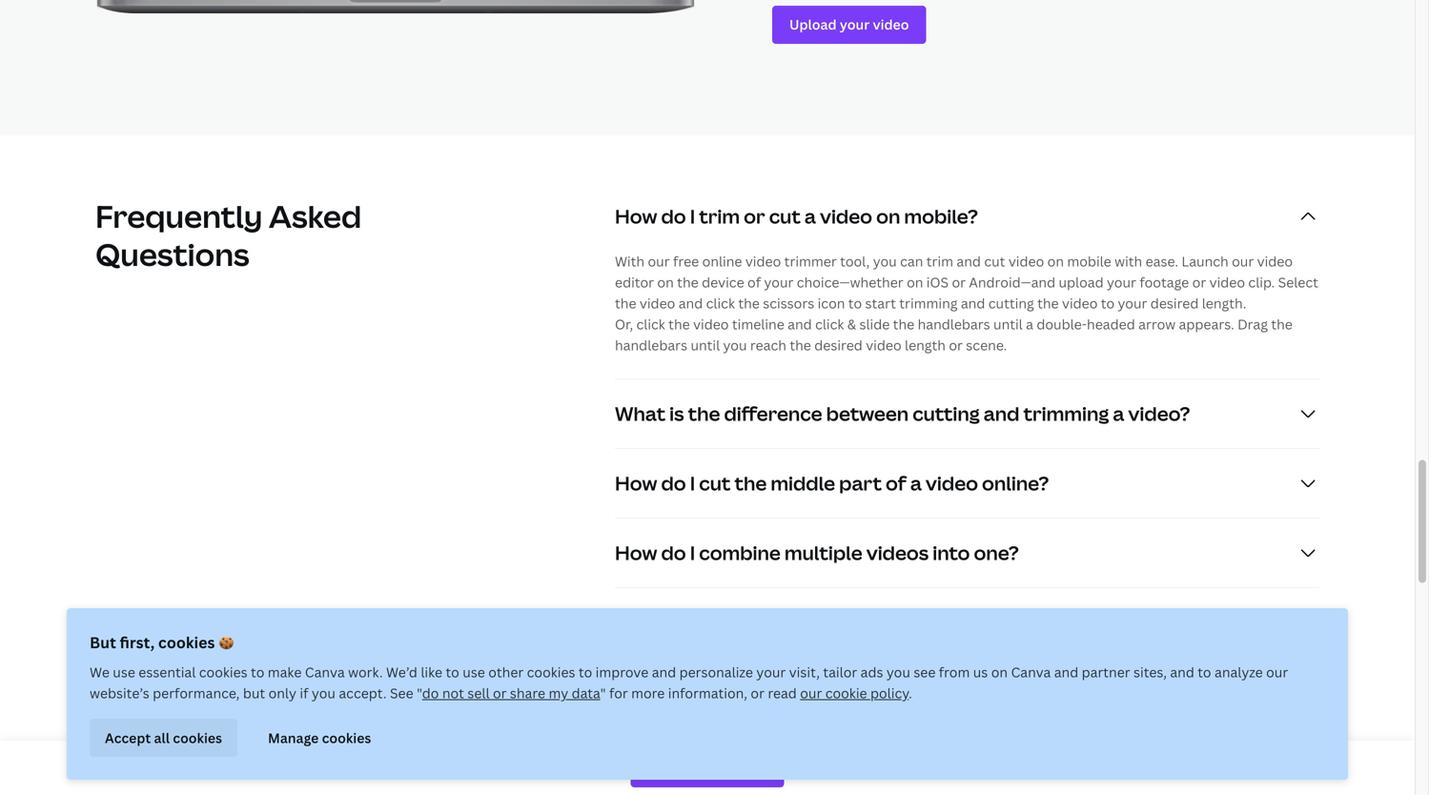 Task type: describe. For each thing, give the bounding box(es) containing it.
middle
[[771, 470, 836, 496]]

to up but
[[251, 663, 265, 681]]

the right "reach"
[[790, 336, 812, 354]]

do not sell or share my data link
[[422, 684, 600, 702]]

do for how do i combine multiple videos into one?
[[661, 540, 686, 566]]

double-
[[1037, 315, 1087, 333]]

accept
[[105, 729, 151, 747]]

online? inside how do i cut and merge videos online? dropdown button
[[905, 609, 972, 635]]

i for or
[[690, 203, 695, 229]]

and inside "dropdown button"
[[984, 400, 1020, 427]]

0 horizontal spatial click
[[637, 315, 666, 333]]

cut inside the with our free online video trimmer tool, you can trim and cut video on mobile with ease. launch our video editor on the device of your choice—whether on ios or android—and upload your footage or video clip. select the video and click the scissors icon to start trimming and cutting the video to your desired length. or, click the video timeline and click & slide the handlebars until a double-headed arrow appears. drag the handlebars until you reach the desired video length or scene.
[[985, 252, 1006, 270]]

and down the scissors
[[788, 315, 812, 333]]

personalize
[[680, 663, 753, 681]]

mobile
[[1068, 252, 1112, 270]]

length.
[[1202, 294, 1247, 312]]

how do i cut the middle part of a video online? button
[[615, 449, 1320, 518]]

cookies up my in the bottom of the page
[[527, 663, 576, 681]]

our inside we use essential cookies to make canva work. we'd like to use other cookies to improve and personalize your visit, tailor ads you see from us on canva and partner sites, and to analyze our website's performance, but only if you accept. see "
[[1267, 663, 1289, 681]]

my
[[549, 684, 569, 702]]

on down can
[[907, 273, 924, 291]]

video?
[[1129, 400, 1191, 427]]

cutting inside the with our free online video trimmer tool, you can trim and cut video on mobile with ease. launch our video editor on the device of your choice—whether on ios or android—and upload your footage or video clip. select the video and click the scissors icon to start trimming and cutting the video to your desired length. or, click the video timeline and click & slide the handlebars until a double-headed arrow appears. drag the handlebars until you reach the desired video length or scene.
[[989, 294, 1035, 312]]

trimming inside "dropdown button"
[[1024, 400, 1110, 427]]

if
[[300, 684, 309, 702]]

manage cookies
[[268, 729, 371, 747]]

see
[[914, 663, 936, 681]]

and up the "do not sell or share my data " for more information, or read our cookie policy ." at the bottom
[[652, 663, 676, 681]]

1 horizontal spatial handlebars
[[918, 315, 991, 333]]

one?
[[974, 540, 1019, 566]]

make
[[268, 663, 302, 681]]

our down visit,
[[800, 684, 822, 702]]

video inside dropdown button
[[926, 470, 979, 496]]

more
[[632, 684, 665, 702]]

trim inside dropdown button
[[699, 203, 740, 229]]

website's
[[90, 684, 150, 702]]

part
[[839, 470, 882, 496]]

is
[[670, 400, 684, 427]]

only
[[269, 684, 297, 702]]

the down free
[[677, 273, 699, 291]]

start
[[866, 294, 896, 312]]

do for how do i cut and merge videos online?
[[661, 609, 686, 635]]

video up length.
[[1210, 273, 1246, 291]]

to right like
[[446, 663, 460, 681]]

your down with
[[1107, 273, 1137, 291]]

to up "&"
[[849, 294, 862, 312]]

videos inside dropdown button
[[867, 540, 929, 566]]

video up android—and
[[1009, 252, 1045, 270]]

how for how do i trim or cut a video on mobile?
[[615, 203, 658, 229]]

with
[[615, 252, 645, 270]]

android—and
[[969, 273, 1056, 291]]

what
[[615, 400, 666, 427]]

upload
[[1059, 273, 1104, 291]]

length
[[905, 336, 946, 354]]

trim inside the with our free online video trimmer tool, you can trim and cut video on mobile with ease. launch our video editor on the device of your choice—whether on ios or android—and upload your footage or video clip. select the video and click the scissors icon to start trimming and cutting the video to your desired length. or, click the video timeline and click & slide the handlebars until a double-headed arrow appears. drag the handlebars until you reach the desired video length or scene.
[[927, 252, 954, 270]]

manage cookies button
[[253, 719, 387, 757]]

launch
[[1182, 252, 1229, 270]]

and right sites,
[[1171, 663, 1195, 681]]

information,
[[668, 684, 748, 702]]

not
[[442, 684, 464, 702]]

cookie
[[826, 684, 868, 702]]

ease.
[[1146, 252, 1179, 270]]

on inside we use essential cookies to make canva work. we'd like to use other cookies to improve and personalize your visit, tailor ads you see from us on canva and partner sites, and to analyze our website's performance, but only if you accept. see "
[[992, 663, 1008, 681]]

all
[[154, 729, 170, 747]]

on up upload
[[1048, 252, 1064, 270]]

slide
[[860, 315, 890, 333]]

frequently asked questions
[[95, 195, 362, 275]]

analyze
[[1215, 663, 1263, 681]]

how do i cut and merge videos online? button
[[615, 588, 1320, 657]]

how do i cut the middle part of a video online?
[[615, 470, 1049, 496]]

what is the difference between cutting and trimming a video? button
[[615, 379, 1320, 448]]

cut inside dropdown button
[[769, 203, 801, 229]]

your up headed
[[1118, 294, 1148, 312]]

of inside the with our free online video trimmer tool, you can trim and cut video on mobile with ease. launch our video editor on the device of your choice—whether on ios or android—and upload your footage or video clip. select the video and click the scissors icon to start trimming and cutting the video to your desired length. or, click the video timeline and click & slide the handlebars until a double-headed arrow appears. drag the handlebars until you reach the desired video length or scene.
[[748, 273, 761, 291]]

" inside we use essential cookies to make canva work. we'd like to use other cookies to improve and personalize your visit, tailor ads you see from us on canva and partner sites, and to analyze our website's performance, but only if you accept. see "
[[417, 684, 422, 702]]

us
[[974, 663, 988, 681]]

cookies inside button
[[322, 729, 371, 747]]

for
[[609, 684, 628, 702]]

our left free
[[648, 252, 670, 270]]

and down device
[[679, 294, 703, 312]]

partner
[[1082, 663, 1131, 681]]

select
[[1279, 273, 1319, 291]]

2 horizontal spatial click
[[816, 315, 844, 333]]

cut inside dropdown button
[[699, 609, 731, 635]]

data
[[572, 684, 600, 702]]

do down like
[[422, 684, 439, 702]]

other
[[489, 663, 524, 681]]

tool,
[[840, 252, 870, 270]]

what is the difference between cutting and trimming a video?
[[615, 400, 1191, 427]]

you down timeline
[[723, 336, 747, 354]]

how for how do i cut the middle part of a video online?
[[615, 470, 658, 496]]

video right the online
[[746, 252, 781, 270]]

see
[[390, 684, 414, 702]]

to up headed
[[1101, 294, 1115, 312]]

🍪
[[219, 632, 234, 653]]

ios
[[927, 273, 949, 291]]

sites,
[[1134, 663, 1167, 681]]

like
[[421, 663, 443, 681]]

policy
[[871, 684, 909, 702]]

video down upload
[[1062, 294, 1098, 312]]

video down slide
[[866, 336, 902, 354]]

i for multiple
[[690, 540, 695, 566]]

but first, cookies 🍪
[[90, 632, 234, 653]]

device
[[702, 273, 745, 291]]

i for the
[[690, 470, 695, 496]]

our up the 'clip.'
[[1232, 252, 1254, 270]]

or right length
[[949, 336, 963, 354]]

1 vertical spatial handlebars
[[615, 336, 688, 354]]

how do i trim or cut a video on mobile? button
[[615, 182, 1320, 251]]

and up 'scene.'
[[961, 294, 986, 312]]

drag
[[1238, 315, 1268, 333]]

1 horizontal spatial click
[[706, 294, 735, 312]]

video down editor
[[640, 294, 676, 312]]

do not sell or share my data " for more information, or read our cookie policy .
[[422, 684, 913, 702]]

i for and
[[690, 609, 695, 635]]

arrow
[[1139, 315, 1176, 333]]

a inside what is the difference between cutting and trimming a video? "dropdown button"
[[1113, 400, 1125, 427]]

combine
[[699, 540, 781, 566]]

2 " from the left
[[600, 684, 606, 702]]

1 horizontal spatial until
[[994, 315, 1023, 333]]

you up "policy"
[[887, 663, 911, 681]]

work.
[[348, 663, 383, 681]]

can
[[900, 252, 924, 270]]

do for how do i cut the middle part of a video online?
[[661, 470, 686, 496]]

2 use from the left
[[463, 663, 485, 681]]

on inside how do i trim or cut a video on mobile? dropdown button
[[877, 203, 901, 229]]

you right if
[[312, 684, 336, 702]]

&
[[848, 315, 857, 333]]

video up the 'clip.'
[[1258, 252, 1293, 270]]

trimming inside the with our free online video trimmer tool, you can trim and cut video on mobile with ease. launch our video editor on the device of your choice—whether on ios or android—and upload your footage or video clip. select the video and click the scissors icon to start trimming and cutting the video to your desired length. or, click the video timeline and click & slide the handlebars until a double-headed arrow appears. drag the handlebars until you reach the desired video length or scene.
[[900, 294, 958, 312]]

to up data
[[579, 663, 593, 681]]

how for how do i combine multiple videos into one?
[[615, 540, 658, 566]]



Task type: vqa. For each thing, say whether or not it's contained in the screenshot.
Business link in the top left of the page
no



Task type: locate. For each thing, give the bounding box(es) containing it.
how inside dropdown button
[[615, 609, 658, 635]]

1 horizontal spatial use
[[463, 663, 485, 681]]

you left can
[[873, 252, 897, 270]]

online?
[[982, 470, 1049, 496], [905, 609, 972, 635]]

how for how do i cut and merge videos online?
[[615, 609, 658, 635]]

0 horizontal spatial online?
[[905, 609, 972, 635]]

" left for
[[600, 684, 606, 702]]

how inside dropdown button
[[615, 470, 658, 496]]

.
[[909, 684, 913, 702]]

you
[[873, 252, 897, 270], [723, 336, 747, 354], [887, 663, 911, 681], [312, 684, 336, 702]]

or right sell on the bottom of the page
[[493, 684, 507, 702]]

scissors
[[763, 294, 815, 312]]

0 vertical spatial handlebars
[[918, 315, 991, 333]]

video down device
[[693, 315, 729, 333]]

a left double-
[[1026, 315, 1034, 333]]

3 how from the top
[[615, 540, 658, 566]]

cut up personalize
[[699, 609, 731, 635]]

1 vertical spatial cutting
[[913, 400, 980, 427]]

0 horizontal spatial desired
[[815, 336, 863, 354]]

trimmer
[[785, 252, 837, 270]]

of
[[748, 273, 761, 291], [886, 470, 907, 496]]

performance,
[[153, 684, 240, 702]]

or,
[[615, 315, 633, 333]]

cookies down '🍪'
[[199, 663, 248, 681]]

the right the is
[[688, 400, 720, 427]]

how do i combine multiple videos into one? button
[[615, 519, 1320, 587]]

the
[[677, 273, 699, 291], [615, 294, 637, 312], [739, 294, 760, 312], [1038, 294, 1059, 312], [669, 315, 690, 333], [893, 315, 915, 333], [1272, 315, 1293, 333], [790, 336, 812, 354], [688, 400, 720, 427], [735, 470, 767, 496]]

0 vertical spatial until
[[994, 315, 1023, 333]]

1 vertical spatial of
[[886, 470, 907, 496]]

online? up one?
[[982, 470, 1049, 496]]

with
[[1115, 252, 1143, 270]]

difference
[[724, 400, 823, 427]]

a inside how do i cut the middle part of a video online? dropdown button
[[911, 470, 922, 496]]

0 vertical spatial videos
[[867, 540, 929, 566]]

handlebars
[[918, 315, 991, 333], [615, 336, 688, 354]]

essential
[[139, 663, 196, 681]]

0 vertical spatial cutting
[[989, 294, 1035, 312]]

sell
[[468, 684, 490, 702]]

frequently
[[95, 195, 263, 237]]

0 horizontal spatial of
[[748, 273, 761, 291]]

accept all cookies
[[105, 729, 222, 747]]

i inside dropdown button
[[690, 609, 695, 635]]

1 " from the left
[[417, 684, 422, 702]]

accept all cookies button
[[90, 719, 238, 757]]

choice—whether
[[797, 273, 904, 291]]

1 horizontal spatial cutting
[[989, 294, 1035, 312]]

the up double-
[[1038, 294, 1059, 312]]

0 vertical spatial online?
[[982, 470, 1049, 496]]

use up website's
[[113, 663, 135, 681]]

0 horizontal spatial cutting
[[913, 400, 980, 427]]

1 vertical spatial trimming
[[1024, 400, 1110, 427]]

cut up android—and
[[985, 252, 1006, 270]]

cut inside dropdown button
[[699, 470, 731, 496]]

timeline
[[732, 315, 785, 333]]

trim up ios
[[927, 252, 954, 270]]

but
[[90, 632, 116, 653]]

until up 'scene.'
[[994, 315, 1023, 333]]

our cookie policy link
[[800, 684, 909, 702]]

0 horizontal spatial "
[[417, 684, 422, 702]]

your up read
[[757, 663, 786, 681]]

click down device
[[706, 294, 735, 312]]

accept.
[[339, 684, 387, 702]]

merge
[[775, 609, 834, 635]]

4 how from the top
[[615, 609, 658, 635]]

and left merge
[[735, 609, 771, 635]]

1 horizontal spatial trim
[[927, 252, 954, 270]]

a inside how do i trim or cut a video on mobile? dropdown button
[[805, 203, 816, 229]]

multiple
[[785, 540, 863, 566]]

we use essential cookies to make canva work. we'd like to use other cookies to improve and personalize your visit, tailor ads you see from us on canva and partner sites, and to analyze our website's performance, but only if you accept. see "
[[90, 663, 1289, 702]]

video
[[820, 203, 873, 229], [746, 252, 781, 270], [1009, 252, 1045, 270], [1258, 252, 1293, 270], [1210, 273, 1246, 291], [640, 294, 676, 312], [1062, 294, 1098, 312], [693, 315, 729, 333], [866, 336, 902, 354], [926, 470, 979, 496]]

a right part
[[911, 470, 922, 496]]

1 vertical spatial trim
[[927, 252, 954, 270]]

online? inside how do i cut the middle part of a video online? dropdown button
[[982, 470, 1049, 496]]

of inside dropdown button
[[886, 470, 907, 496]]

share
[[510, 684, 546, 702]]

do up free
[[661, 203, 686, 229]]

or down launch
[[1193, 273, 1207, 291]]

0 horizontal spatial canva
[[305, 663, 345, 681]]

videos up the ads at the bottom of page
[[838, 609, 901, 635]]

reach
[[750, 336, 787, 354]]

2 i from the top
[[690, 470, 695, 496]]

free
[[673, 252, 699, 270]]

the up or,
[[615, 294, 637, 312]]

cutting
[[989, 294, 1035, 312], [913, 400, 980, 427]]

1 horizontal spatial "
[[600, 684, 606, 702]]

0 vertical spatial desired
[[1151, 294, 1199, 312]]

1 i from the top
[[690, 203, 695, 229]]

with our free online video trimmer tool, you can trim and cut video on mobile with ease. launch our video editor on the device of your choice—whether on ios or android—and upload your footage or video clip. select the video and click the scissors icon to start trimming and cutting the video to your desired length. or, click the video timeline and click & slide the handlebars until a double-headed arrow appears. drag the handlebars until you reach the desired video length or scene.
[[615, 252, 1319, 354]]

do for how do i trim or cut a video on mobile?
[[661, 203, 686, 229]]

mobile?
[[905, 203, 978, 229]]

2 canva from the left
[[1011, 663, 1051, 681]]

4 i from the top
[[690, 609, 695, 635]]

of right part
[[886, 470, 907, 496]]

and down how do i trim or cut a video on mobile? dropdown button at the top of page
[[957, 252, 981, 270]]

and down 'scene.'
[[984, 400, 1020, 427]]

trimming down ios
[[900, 294, 958, 312]]

a
[[805, 203, 816, 229], [1026, 315, 1034, 333], [1113, 400, 1125, 427], [911, 470, 922, 496]]

the inside dropdown button
[[735, 470, 767, 496]]

the inside "dropdown button"
[[688, 400, 720, 427]]

1 horizontal spatial of
[[886, 470, 907, 496]]

1 horizontal spatial desired
[[1151, 294, 1199, 312]]

the right or,
[[669, 315, 690, 333]]

canva right us
[[1011, 663, 1051, 681]]

cookies up essential
[[158, 632, 215, 653]]

desired
[[1151, 294, 1199, 312], [815, 336, 863, 354]]

video inside dropdown button
[[820, 203, 873, 229]]

or left read
[[751, 684, 765, 702]]

cut up the combine
[[699, 470, 731, 496]]

click right or,
[[637, 315, 666, 333]]

handlebars down or,
[[615, 336, 688, 354]]

do up we use essential cookies to make canva work. we'd like to use other cookies to improve and personalize your visit, tailor ads you see from us on canva and partner sites, and to analyze our website's performance, but only if you accept. see "
[[661, 609, 686, 635]]

how
[[615, 203, 658, 229], [615, 470, 658, 496], [615, 540, 658, 566], [615, 609, 658, 635]]

on down free
[[658, 273, 674, 291]]

0 vertical spatial of
[[748, 273, 761, 291]]

asked
[[269, 195, 362, 237]]

use up sell on the bottom of the page
[[463, 663, 485, 681]]

of right device
[[748, 273, 761, 291]]

0 horizontal spatial trimming
[[900, 294, 958, 312]]

your inside we use essential cookies to make canva work. we'd like to use other cookies to improve and personalize your visit, tailor ads you see from us on canva and partner sites, and to analyze our website's performance, but only if you accept. see "
[[757, 663, 786, 681]]

appears.
[[1179, 315, 1235, 333]]

0 vertical spatial trim
[[699, 203, 740, 229]]

a left "video?"
[[1113, 400, 1125, 427]]

0 vertical spatial trimming
[[900, 294, 958, 312]]

do inside dropdown button
[[661, 470, 686, 496]]

improve
[[596, 663, 649, 681]]

but
[[243, 684, 265, 702]]

or inside dropdown button
[[744, 203, 766, 229]]

first,
[[120, 632, 155, 653]]

questions
[[95, 233, 250, 275]]

cutting inside "dropdown button"
[[913, 400, 980, 427]]

how do i combine multiple videos into one?
[[615, 540, 1019, 566]]

video up into
[[926, 470, 979, 496]]

to left analyze
[[1198, 663, 1212, 681]]

read
[[768, 684, 797, 702]]

canva up if
[[305, 663, 345, 681]]

our right analyze
[[1267, 663, 1289, 681]]

canva
[[305, 663, 345, 681], [1011, 663, 1051, 681]]

and inside dropdown button
[[735, 609, 771, 635]]

do inside dropdown button
[[661, 609, 686, 635]]

footage
[[1140, 273, 1190, 291]]

handlebars up length
[[918, 315, 991, 333]]

how do i trim or cut a video on mobile?
[[615, 203, 978, 229]]

trim up the online
[[699, 203, 740, 229]]

to
[[849, 294, 862, 312], [1101, 294, 1115, 312], [251, 663, 265, 681], [446, 663, 460, 681], [579, 663, 593, 681], [1198, 663, 1212, 681]]

1 vertical spatial online?
[[905, 609, 972, 635]]

and
[[957, 252, 981, 270], [679, 294, 703, 312], [961, 294, 986, 312], [788, 315, 812, 333], [984, 400, 1020, 427], [735, 609, 771, 635], [652, 663, 676, 681], [1055, 663, 1079, 681], [1171, 663, 1195, 681]]

or up device
[[744, 203, 766, 229]]

editor
[[615, 273, 654, 291]]

0 horizontal spatial handlebars
[[615, 336, 688, 354]]

until left "reach"
[[691, 336, 720, 354]]

3 i from the top
[[690, 540, 695, 566]]

desired down footage
[[1151, 294, 1199, 312]]

the left middle
[[735, 470, 767, 496]]

cutting down length
[[913, 400, 980, 427]]

from
[[939, 663, 970, 681]]

1 vertical spatial desired
[[815, 336, 863, 354]]

1 canva from the left
[[305, 663, 345, 681]]

cookies down accept.
[[322, 729, 371, 747]]

we
[[90, 663, 110, 681]]

we'd
[[386, 663, 418, 681]]

cutting down android—and
[[989, 294, 1035, 312]]

use
[[113, 663, 135, 681], [463, 663, 485, 681]]

do
[[661, 203, 686, 229], [661, 470, 686, 496], [661, 540, 686, 566], [661, 609, 686, 635], [422, 684, 439, 702]]

a inside the with our free online video trimmer tool, you can trim and cut video on mobile with ease. launch our video editor on the device of your choice—whether on ios or android—and upload your footage or video clip. select the video and click the scissors icon to start trimming and cutting the video to your desired length. or, click the video timeline and click & slide the handlebars until a double-headed arrow appears. drag the handlebars until you reach the desired video length or scene.
[[1026, 315, 1034, 333]]

online
[[703, 252, 742, 270]]

do down the is
[[661, 470, 686, 496]]

"
[[417, 684, 422, 702], [600, 684, 606, 702]]

the right slide
[[893, 315, 915, 333]]

the right drag
[[1272, 315, 1293, 333]]

how do i cut and merge videos online?
[[615, 609, 972, 635]]

videos inside dropdown button
[[838, 609, 901, 635]]

cookies right the all
[[173, 729, 222, 747]]

on right us
[[992, 663, 1008, 681]]

headed
[[1087, 315, 1136, 333]]

or right ios
[[952, 273, 966, 291]]

click down icon
[[816, 315, 844, 333]]

videos left into
[[867, 540, 929, 566]]

1 how from the top
[[615, 203, 658, 229]]

trim
[[699, 203, 740, 229], [927, 252, 954, 270]]

1 horizontal spatial online?
[[982, 470, 1049, 496]]

1 vertical spatial videos
[[838, 609, 901, 635]]

a up trimmer
[[805, 203, 816, 229]]

0 horizontal spatial trim
[[699, 203, 740, 229]]

1 horizontal spatial trimming
[[1024, 400, 1110, 427]]

cut up trimmer
[[769, 203, 801, 229]]

1 vertical spatial until
[[691, 336, 720, 354]]

0 horizontal spatial use
[[113, 663, 135, 681]]

" right see
[[417, 684, 422, 702]]

on
[[877, 203, 901, 229], [1048, 252, 1064, 270], [658, 273, 674, 291], [907, 273, 924, 291], [992, 663, 1008, 681]]

manage
[[268, 729, 319, 747]]

do left the combine
[[661, 540, 686, 566]]

cookies inside "button"
[[173, 729, 222, 747]]

2 how from the top
[[615, 470, 658, 496]]

clip.
[[1249, 273, 1275, 291]]

i inside dropdown button
[[690, 470, 695, 496]]

videos
[[867, 540, 929, 566], [838, 609, 901, 635]]

trimming down double-
[[1024, 400, 1110, 427]]

between
[[827, 400, 909, 427]]

1 horizontal spatial canva
[[1011, 663, 1051, 681]]

visit,
[[789, 663, 820, 681]]

0 horizontal spatial until
[[691, 336, 720, 354]]

1 use from the left
[[113, 663, 135, 681]]

and left partner
[[1055, 663, 1079, 681]]

your up the scissors
[[764, 273, 794, 291]]

tailor
[[823, 663, 858, 681]]

online? up see
[[905, 609, 972, 635]]

the up timeline
[[739, 294, 760, 312]]

into
[[933, 540, 970, 566]]

our
[[648, 252, 670, 270], [1232, 252, 1254, 270], [1267, 663, 1289, 681], [800, 684, 822, 702]]

trimming
[[900, 294, 958, 312], [1024, 400, 1110, 427]]

desired down "&"
[[815, 336, 863, 354]]

on up can
[[877, 203, 901, 229]]

video up tool,
[[820, 203, 873, 229]]



